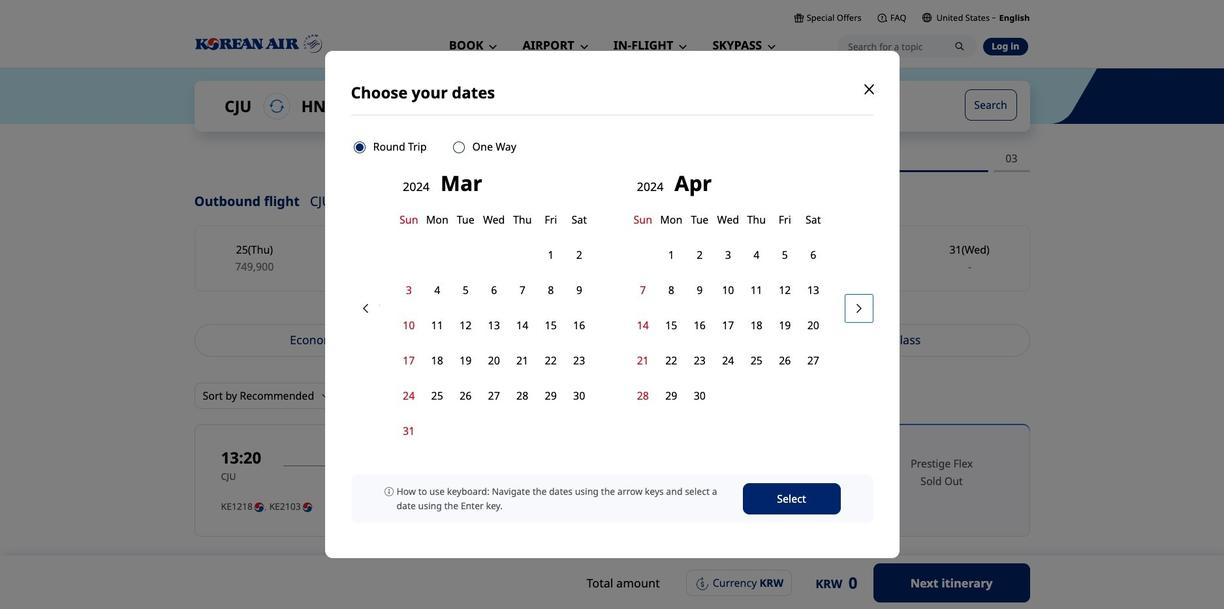 Task type: locate. For each thing, give the bounding box(es) containing it.
dialog
[[0, 0, 1224, 610]]

tab list
[[194, 325, 1030, 357]]

tab panel
[[194, 383, 1030, 610]]

main content
[[0, 68, 1224, 610]]

13:20 departure, 18:35 arrival,5h 15m required, gmp stopovers option group
[[502, 425, 1030, 537]]

15:45 departure, 21:35 arrival,5h 50m required, gmp stopovers option group
[[502, 564, 1030, 610]]



Task type: vqa. For each thing, say whether or not it's contained in the screenshot.
Log in LINK
no



